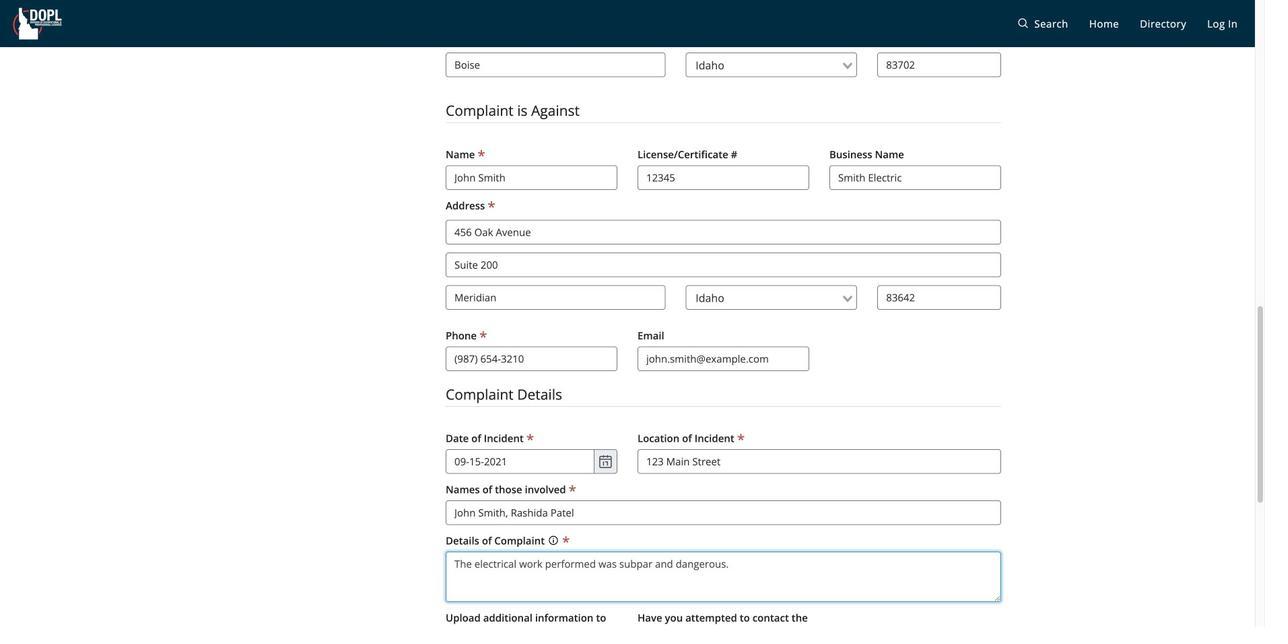 Task type: describe. For each thing, give the bounding box(es) containing it.
address line 2 text field for address line 1 text field city text box
[[446, 253, 1002, 277]]

Zip text field
[[878, 285, 1002, 310]]

email@example.com email field
[[638, 347, 810, 371]]

Address Line 1 text field
[[446, 220, 1002, 244]]

search for option field for zip text box
[[686, 285, 858, 310]]

info image
[[549, 535, 558, 547]]

search for option field for zip text field
[[686, 52, 858, 77]]

date of incident element
[[446, 431, 534, 446]]

location of incident element
[[638, 431, 745, 446]]

Address Line 1 text field
[[446, 0, 1002, 12]]

city text field for address line 1 text field
[[446, 285, 666, 310]]



Task type: vqa. For each thing, say whether or not it's contained in the screenshot.
the (999) 999-9999 Telephone Field
yes



Task type: locate. For each thing, give the bounding box(es) containing it.
city text field for address line 1 text box
[[446, 52, 666, 77]]

names of those involved element
[[446, 482, 577, 497]]

Search for option field
[[686, 52, 858, 77], [686, 285, 858, 310]]

MM-DD-YYYY text field
[[446, 449, 595, 474]]

None text field
[[446, 501, 1002, 525]]

1 city text field from the top
[[446, 52, 666, 77]]

1 vertical spatial address line 2 text field
[[446, 253, 1002, 277]]

2 address line 2 text field from the top
[[446, 253, 1002, 277]]

1 search for option field from the top
[[686, 52, 858, 77]]

search image
[[1018, 17, 1029, 30]]

phone element
[[446, 328, 487, 343]]

upload additional information to support complaint element
[[446, 610, 618, 627]]

None text field
[[446, 165, 618, 190], [638, 165, 810, 190], [830, 165, 1002, 190], [638, 449, 1002, 474], [446, 552, 1002, 602], [446, 165, 618, 190], [638, 165, 810, 190], [830, 165, 1002, 190], [638, 449, 1002, 474], [446, 552, 1002, 602]]

(999) 999-9999 telephone field
[[446, 347, 618, 371]]

1 vertical spatial city text field
[[446, 285, 666, 310]]

address line 2 text field for city text box corresponding to address line 1 text box
[[446, 20, 1002, 44]]

None search field
[[688, 286, 840, 309]]

None search field
[[688, 53, 840, 76]]

business name element
[[830, 147, 905, 162]]

0 vertical spatial search for option field
[[686, 52, 858, 77]]

address line 2 text field down address line 1 text field
[[446, 253, 1002, 277]]

Zip text field
[[878, 52, 1002, 77]]

Address Line 2 text field
[[446, 20, 1002, 44], [446, 253, 1002, 277]]

0 vertical spatial address line 2 text field
[[446, 20, 1002, 44]]

0 vertical spatial city text field
[[446, 52, 666, 77]]

City text field
[[446, 52, 666, 77], [446, 285, 666, 310]]

2 search for option field from the top
[[686, 285, 858, 310]]

name element
[[446, 147, 486, 162]]

1 vertical spatial search for option field
[[686, 285, 858, 310]]

address line 2 text field down address line 1 text box
[[446, 20, 1002, 44]]

license/certificate # element
[[638, 147, 738, 162]]

1 address line 2 text field from the top
[[446, 20, 1002, 44]]

2 city text field from the top
[[446, 285, 666, 310]]

email element
[[638, 328, 665, 343]]



